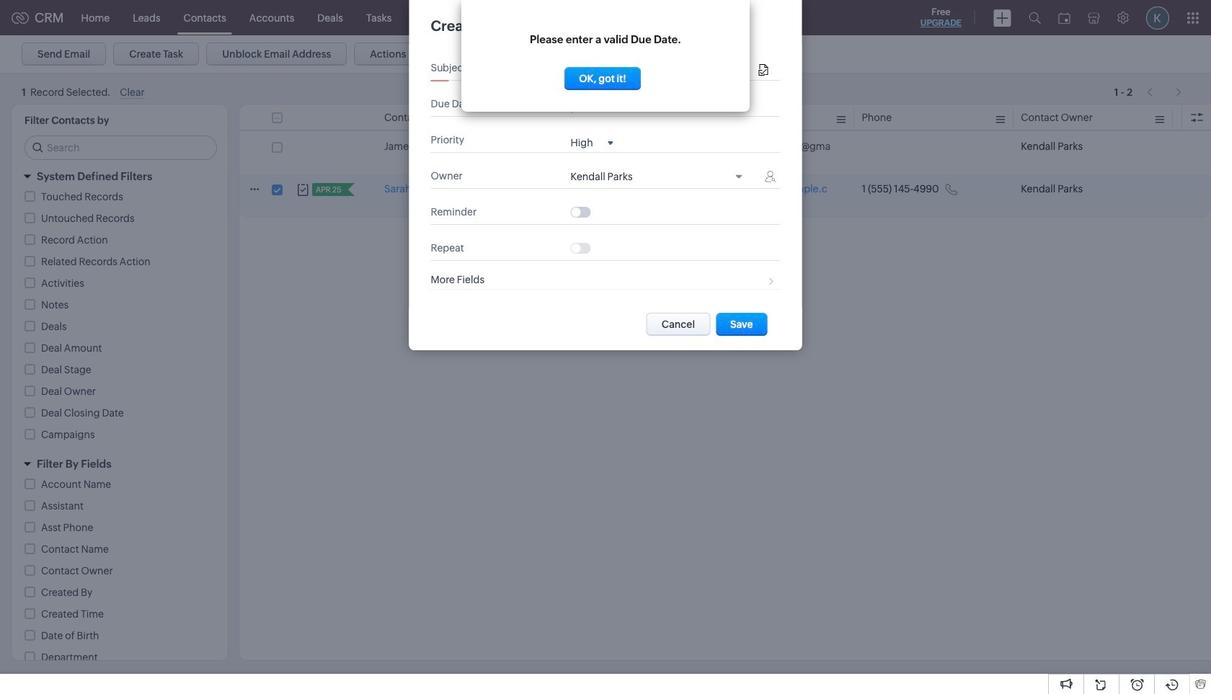 Task type: vqa. For each thing, say whether or not it's contained in the screenshot.
submit
yes



Task type: locate. For each thing, give the bounding box(es) containing it.
Search text field
[[25, 136, 216, 159]]

2 navigation from the top
[[1140, 81, 1190, 102]]

subject name lookup image
[[759, 64, 768, 76]]

None submit
[[716, 313, 768, 336]]

None button
[[565, 67, 641, 90], [647, 313, 710, 336], [565, 67, 641, 90], [647, 313, 710, 336]]

1 navigation from the top
[[1140, 79, 1190, 100]]

None text field
[[571, 63, 756, 74]]

row group
[[239, 133, 1212, 218]]

logo image
[[12, 12, 29, 23]]

navigation
[[1140, 79, 1190, 100], [1140, 81, 1190, 102]]

None field
[[571, 136, 614, 149], [571, 171, 749, 185], [571, 136, 614, 149], [571, 171, 749, 185]]



Task type: describe. For each thing, give the bounding box(es) containing it.
MMM d, yyyy text field
[[571, 101, 650, 113]]



